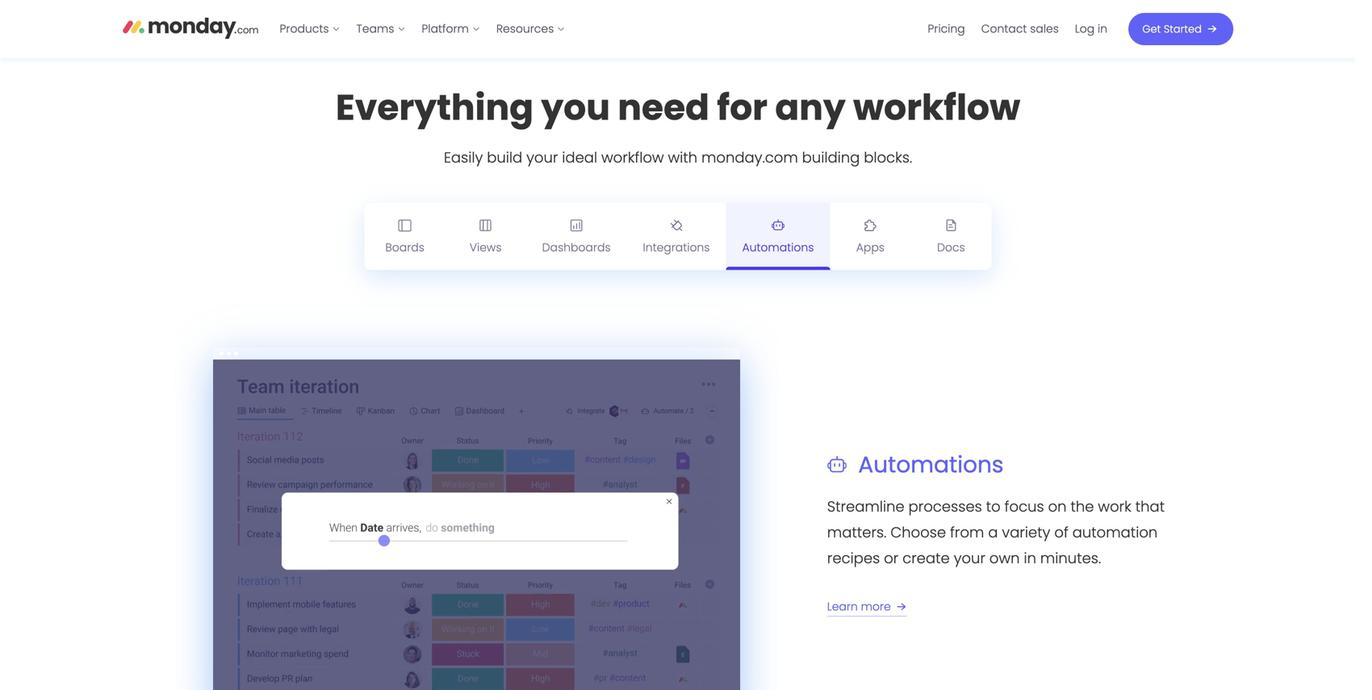 Task type: vqa. For each thing, say whether or not it's contained in the screenshot.
Integrations tab
yes



Task type: describe. For each thing, give the bounding box(es) containing it.
docs tab
[[911, 203, 992, 270]]

platform link
[[414, 16, 488, 42]]

boards tab
[[365, 203, 445, 270]]

the
[[1071, 496, 1094, 517]]

learn more
[[827, 599, 891, 615]]

sales
[[1030, 21, 1059, 37]]

monday.com
[[702, 148, 798, 168]]

1 horizontal spatial in
[[1098, 21, 1108, 37]]

own
[[990, 548, 1020, 569]]

pricing
[[928, 21, 965, 37]]

views
[[470, 240, 502, 256]]

get
[[1143, 22, 1161, 36]]

integrations icon image
[[670, 219, 683, 232]]

resources
[[496, 21, 554, 37]]

variety
[[1002, 522, 1051, 543]]

main element
[[272, 0, 1234, 58]]

apps
[[856, 240, 885, 256]]

apps tab
[[830, 203, 911, 270]]

tab list containing boards
[[365, 203, 992, 270]]

any
[[775, 83, 846, 133]]

processes
[[909, 496, 982, 517]]

easily build your ideal workflow with monday.com building blocks.
[[444, 148, 912, 168]]

everything
[[336, 83, 534, 133]]

dashboards tab
[[526, 203, 627, 270]]

1 horizontal spatial workflow
[[853, 83, 1021, 133]]

boards
[[385, 240, 425, 256]]

0 horizontal spatial your
[[526, 148, 558, 168]]

monday.com logo image
[[123, 11, 259, 44]]

work
[[1098, 496, 1132, 517]]

products
[[280, 21, 329, 37]]

learn more link
[[827, 597, 910, 617]]

docs icon image
[[945, 219, 958, 232]]

blocks.
[[864, 148, 912, 168]]

easily
[[444, 148, 483, 168]]

views tab
[[445, 203, 526, 270]]

to
[[986, 496, 1001, 517]]

from
[[950, 522, 984, 543]]

focus
[[1005, 496, 1044, 517]]

everything you need for any workflow
[[336, 83, 1021, 133]]

streamline
[[827, 496, 905, 517]]

streamline processes to focus on the work that matters. choose from a variety of automation recipes or create your own in minutes.
[[827, 496, 1165, 569]]

teams link
[[348, 16, 414, 42]]

ideal
[[562, 148, 597, 168]]

integrations
[[643, 240, 710, 256]]

learn
[[827, 599, 858, 615]]

of
[[1055, 522, 1069, 543]]



Task type: locate. For each thing, give the bounding box(es) containing it.
1 horizontal spatial automations
[[858, 449, 1004, 481]]

0 horizontal spatial workflow
[[601, 148, 664, 168]]

in right log
[[1098, 21, 1108, 37]]

1 vertical spatial your
[[954, 548, 986, 569]]

resources link
[[488, 16, 573, 42]]

1 vertical spatial automations
[[858, 449, 1004, 481]]

your left ideal
[[526, 148, 558, 168]]

workflow
[[853, 83, 1021, 133], [601, 148, 664, 168]]

with
[[668, 148, 698, 168]]

0 vertical spatial workflow
[[853, 83, 1021, 133]]

automations icon image
[[772, 219, 785, 232], [772, 219, 785, 232], [827, 455, 847, 475]]

create
[[903, 548, 950, 569]]

0 horizontal spatial list
[[272, 0, 573, 58]]

that
[[1136, 496, 1165, 517]]

build
[[487, 148, 522, 168]]

automations inside "tab"
[[742, 240, 814, 256]]

started
[[1164, 22, 1202, 36]]

minutes.
[[1040, 548, 1101, 569]]

log
[[1075, 21, 1095, 37]]

get started
[[1143, 22, 1202, 36]]

choose
[[891, 522, 946, 543]]

1 list from the left
[[272, 0, 573, 58]]

need
[[618, 83, 710, 133]]

automations tab
[[726, 203, 830, 270]]

2 list from the left
[[920, 0, 1116, 58]]

0 horizontal spatial in
[[1024, 548, 1037, 569]]

platform
[[422, 21, 469, 37]]

tab list
[[365, 203, 992, 270]]

list containing products
[[272, 0, 573, 58]]

contact
[[981, 21, 1027, 37]]

1 horizontal spatial list
[[920, 0, 1116, 58]]

for
[[717, 83, 768, 133]]

dashboards
[[542, 240, 611, 256]]

building
[[802, 148, 860, 168]]

1 horizontal spatial your
[[954, 548, 986, 569]]

you
[[541, 83, 610, 133]]

matters.
[[827, 522, 887, 543]]

1 vertical spatial workflow
[[601, 148, 664, 168]]

a
[[988, 522, 998, 543]]

board icon image
[[399, 219, 411, 232]]

your
[[526, 148, 558, 168], [954, 548, 986, 569]]

on
[[1048, 496, 1067, 517]]

list
[[272, 0, 573, 58], [920, 0, 1116, 58]]

in
[[1098, 21, 1108, 37], [1024, 548, 1037, 569]]

in right own
[[1024, 548, 1037, 569]]

integrations tab
[[627, 203, 726, 270]]

0 vertical spatial your
[[526, 148, 558, 168]]

list containing pricing
[[920, 0, 1116, 58]]

get started button
[[1129, 13, 1234, 45]]

log in
[[1075, 21, 1108, 37]]

your inside streamline processes to focus on the work that matters. choose from a variety of automation recipes or create your own in minutes.
[[954, 548, 986, 569]]

your down from
[[954, 548, 986, 569]]

automation
[[1073, 522, 1158, 543]]

dashboard icon image
[[570, 219, 583, 232]]

more
[[861, 599, 891, 615]]

0 vertical spatial automations
[[742, 240, 814, 256]]

contact sales
[[981, 21, 1059, 37]]

workflow left with
[[601, 148, 664, 168]]

log in link
[[1067, 16, 1116, 42]]

automations
[[742, 240, 814, 256], [858, 449, 1004, 481]]

products link
[[272, 16, 348, 42]]

0 horizontal spatial automations
[[742, 240, 814, 256]]

recipes
[[827, 548, 880, 569]]

1 vertical spatial in
[[1024, 548, 1037, 569]]

0 vertical spatial in
[[1098, 21, 1108, 37]]

teams
[[356, 21, 394, 37]]

or
[[884, 548, 899, 569]]

apps icon image
[[864, 219, 877, 232]]

contact sales link
[[973, 16, 1067, 42]]

views icon image
[[479, 219, 492, 232]]

in inside streamline processes to focus on the work that matters. choose from a variety of automation recipes or create your own in minutes.
[[1024, 548, 1037, 569]]

workflow up blocks.
[[853, 83, 1021, 133]]

pricing link
[[920, 16, 973, 42]]

docs
[[937, 240, 965, 256]]



